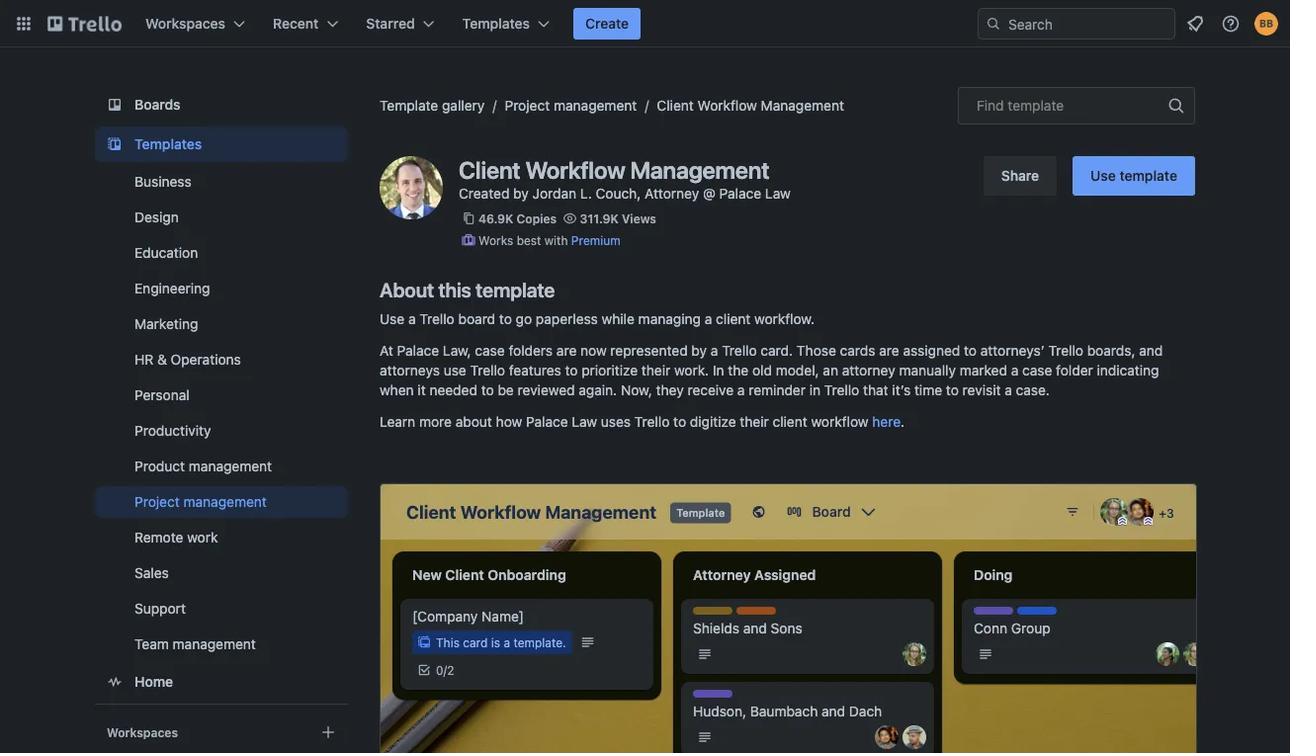 Task type: describe. For each thing, give the bounding box(es) containing it.
a down the in the right of the page
[[737, 382, 745, 398]]

an
[[823, 362, 838, 379]]

engineering link
[[95, 273, 348, 304]]

Search field
[[1001, 9, 1174, 39]]

digitize
[[690, 414, 736, 430]]

workspaces inside popup button
[[145, 15, 225, 32]]

workspaces button
[[133, 8, 257, 40]]

create a workspace image
[[316, 721, 340, 744]]

about this template
[[380, 278, 555, 301]]

a right managing at the top of page
[[705, 311, 712, 327]]

with
[[545, 233, 568, 247]]

management down productivity link
[[189, 458, 272, 475]]

use template
[[1091, 168, 1177, 184]]

business link
[[95, 166, 348, 198]]

again.
[[579, 382, 617, 398]]

management for client workflow management
[[761, 97, 844, 114]]

trello down this
[[419, 311, 455, 327]]

1 vertical spatial workspaces
[[107, 726, 178, 739]]

back to home image
[[47, 8, 122, 40]]

support link
[[95, 593, 348, 625]]

a left case.
[[1005, 382, 1012, 398]]

law inside client workflow management created by jordan l. couch, attorney @ palace law
[[765, 185, 791, 202]]

.
[[901, 414, 905, 430]]

client for client workflow management
[[657, 97, 694, 114]]

find template
[[977, 97, 1064, 114]]

now,
[[621, 382, 652, 398]]

in
[[809, 382, 821, 398]]

use for use template
[[1091, 168, 1116, 184]]

1 vertical spatial project management
[[134, 494, 267, 510]]

case.
[[1016, 382, 1050, 398]]

boards,
[[1087, 343, 1135, 359]]

primary element
[[0, 0, 1290, 47]]

to up reviewed
[[565, 362, 578, 379]]

trello up folder
[[1048, 343, 1083, 359]]

while
[[602, 311, 635, 327]]

at palace law, case folders are now represented by a trello card. those cards are assigned to attorneys' trello boards, and attorneys use trello features to prioritize their work. in the old model, an attorney manually marked a case folder indicating when it needed to be reviewed again. now, they receive a reminder in trello that it's time to revisit a case.
[[380, 343, 1163, 398]]

operations
[[171, 351, 241, 368]]

0 notifications image
[[1183, 12, 1207, 36]]

workflow
[[811, 414, 868, 430]]

works
[[478, 233, 513, 247]]

support
[[134, 601, 186, 617]]

folders
[[509, 343, 553, 359]]

time
[[914, 382, 942, 398]]

sales
[[134, 565, 169, 581]]

home
[[134, 674, 173, 690]]

use for use a trello board to go paperless while managing a client workflow.
[[380, 311, 405, 327]]

product
[[134, 458, 185, 475]]

0 horizontal spatial template
[[476, 278, 555, 301]]

0 vertical spatial client
[[716, 311, 751, 327]]

needed
[[429, 382, 477, 398]]

templates inside templates link
[[134, 136, 202, 152]]

about
[[380, 278, 434, 301]]

46.9k copies
[[478, 212, 557, 225]]

learn
[[380, 414, 415, 430]]

client for client workflow management created by jordan l. couch, attorney @ palace law
[[459, 156, 520, 184]]

share button
[[983, 156, 1057, 196]]

hr & operations
[[134, 351, 241, 368]]

to right time
[[946, 382, 959, 398]]

jordan
[[532, 185, 576, 202]]

a up in
[[711, 343, 718, 359]]

board image
[[103, 93, 127, 117]]

work
[[187, 529, 218, 546]]

product management
[[134, 458, 272, 475]]

work.
[[674, 362, 709, 379]]

remote work link
[[95, 522, 348, 554]]

marketing
[[134, 316, 198, 332]]

to left be at the bottom left of page
[[481, 382, 494, 398]]

old
[[752, 362, 772, 379]]

board
[[458, 311, 495, 327]]

best
[[517, 233, 541, 247]]

about
[[455, 414, 492, 430]]

create button
[[573, 8, 641, 40]]

trello down "now,"
[[635, 414, 670, 430]]

switch to… image
[[14, 14, 34, 34]]

trello up the in the right of the page
[[722, 343, 757, 359]]

this
[[438, 278, 471, 301]]

1 vertical spatial their
[[740, 414, 769, 430]]

trello down an
[[824, 382, 859, 398]]

workflow.
[[754, 311, 815, 327]]

boards link
[[95, 87, 348, 123]]

design link
[[95, 202, 348, 233]]

1 horizontal spatial project management link
[[505, 97, 637, 114]]

hr & operations link
[[95, 344, 348, 376]]

how
[[496, 414, 522, 430]]

card.
[[761, 343, 793, 359]]

a down about
[[408, 311, 416, 327]]

marketing link
[[95, 308, 348, 340]]

personal link
[[95, 380, 348, 411]]

remote work
[[134, 529, 218, 546]]

at
[[380, 343, 393, 359]]

starred button
[[354, 8, 447, 40]]

reminder
[[749, 382, 806, 398]]

client workflow management created by jordan l. couch, attorney @ palace law
[[459, 156, 791, 202]]

the
[[728, 362, 749, 379]]

templates inside templates dropdown button
[[462, 15, 530, 32]]

311.9k views
[[580, 212, 656, 225]]

use a trello board to go paperless while managing a client workflow.
[[380, 311, 815, 327]]

1 are from the left
[[556, 343, 577, 359]]



Task type: locate. For each thing, give the bounding box(es) containing it.
premium
[[571, 233, 620, 247]]

by up the work.
[[691, 343, 707, 359]]

by
[[513, 185, 529, 202], [691, 343, 707, 359]]

their
[[641, 362, 670, 379], [740, 414, 769, 430]]

trello
[[419, 311, 455, 327], [722, 343, 757, 359], [1048, 343, 1083, 359], [470, 362, 505, 379], [824, 382, 859, 398], [635, 414, 670, 430]]

1 horizontal spatial their
[[740, 414, 769, 430]]

bob builder (bobbuilder40) image
[[1254, 12, 1278, 36]]

0 vertical spatial client
[[657, 97, 694, 114]]

palace up the attorneys
[[397, 343, 439, 359]]

2 horizontal spatial palace
[[719, 185, 761, 202]]

marked
[[960, 362, 1007, 379]]

46.9k
[[478, 212, 513, 225]]

paperless
[[536, 311, 598, 327]]

project
[[505, 97, 550, 114], [134, 494, 180, 510]]

starred
[[366, 15, 415, 32]]

a down attorneys'
[[1011, 362, 1019, 379]]

cards
[[840, 343, 875, 359]]

indicating
[[1097, 362, 1159, 379]]

1 vertical spatial project management link
[[95, 486, 348, 518]]

law right @
[[765, 185, 791, 202]]

jordan l. couch, attorney @ palace law image
[[380, 156, 443, 219]]

project right gallery
[[505, 97, 550, 114]]

0 vertical spatial use
[[1091, 168, 1116, 184]]

client up created
[[459, 156, 520, 184]]

reviewed
[[518, 382, 575, 398]]

search image
[[986, 16, 1001, 32]]

to down they
[[673, 414, 686, 430]]

0 vertical spatial palace
[[719, 185, 761, 202]]

1 horizontal spatial use
[[1091, 168, 1116, 184]]

1 horizontal spatial client
[[773, 414, 807, 430]]

copies
[[517, 212, 557, 225]]

1 horizontal spatial client
[[657, 97, 694, 114]]

open information menu image
[[1221, 14, 1241, 34]]

management for client workflow management created by jordan l. couch, attorney @ palace law
[[630, 156, 769, 184]]

model,
[[776, 362, 819, 379]]

home link
[[95, 664, 348, 700]]

template board image
[[103, 132, 127, 156]]

team management link
[[95, 629, 348, 660]]

2 vertical spatial palace
[[526, 414, 568, 430]]

folder
[[1056, 362, 1093, 379]]

education
[[134, 245, 198, 261]]

that
[[863, 382, 888, 398]]

find
[[977, 97, 1004, 114]]

1 vertical spatial by
[[691, 343, 707, 359]]

Find template field
[[958, 87, 1195, 125]]

management up client workflow management created by jordan l. couch, attorney @ palace law
[[554, 97, 637, 114]]

0 vertical spatial project management link
[[505, 97, 637, 114]]

1 horizontal spatial project management
[[505, 97, 637, 114]]

management inside client workflow management created by jordan l. couch, attorney @ palace law
[[630, 156, 769, 184]]

management down product management link
[[183, 494, 267, 510]]

works best with premium
[[478, 233, 620, 247]]

0 vertical spatial by
[[513, 185, 529, 202]]

their inside the at palace law, case folders are now represented by a trello card. those cards are assigned to attorneys' trello boards, and attorneys use trello features to prioritize their work. in the old model, an attorney manually marked a case folder indicating when it needed to be reviewed again. now, they receive a reminder in trello that it's time to revisit a case.
[[641, 362, 670, 379]]

workspaces up boards
[[145, 15, 225, 32]]

project management up "work"
[[134, 494, 267, 510]]

use
[[1091, 168, 1116, 184], [380, 311, 405, 327]]

palace inside the at palace law, case folders are now represented by a trello card. those cards are assigned to attorneys' trello boards, and attorneys use trello features to prioritize their work. in the old model, an attorney manually marked a case folder indicating when it needed to be reviewed again. now, they receive a reminder in trello that it's time to revisit a case.
[[397, 343, 439, 359]]

represented
[[610, 343, 688, 359]]

case right law,
[[475, 343, 505, 359]]

a
[[408, 311, 416, 327], [705, 311, 712, 327], [711, 343, 718, 359], [1011, 362, 1019, 379], [737, 382, 745, 398], [1005, 382, 1012, 398]]

palace
[[719, 185, 761, 202], [397, 343, 439, 359], [526, 414, 568, 430]]

0 horizontal spatial workflow
[[525, 156, 625, 184]]

0 horizontal spatial client
[[459, 156, 520, 184]]

it
[[418, 382, 426, 398]]

workspaces
[[145, 15, 225, 32], [107, 726, 178, 739]]

workflow for client workflow management
[[697, 97, 757, 114]]

template for use template
[[1120, 168, 1177, 184]]

1 horizontal spatial workflow
[[697, 97, 757, 114]]

management down support link
[[173, 636, 256, 652]]

to left go at the top left of page
[[499, 311, 512, 327]]

managing
[[638, 311, 701, 327]]

use down 'find template' field
[[1091, 168, 1116, 184]]

templates button
[[450, 8, 562, 40]]

be
[[498, 382, 514, 398]]

workspaces down "home"
[[107, 726, 178, 739]]

product management link
[[95, 451, 348, 482]]

personal
[[134, 387, 190, 403]]

features
[[509, 362, 561, 379]]

1 horizontal spatial case
[[1022, 362, 1052, 379]]

prioritize
[[582, 362, 638, 379]]

and
[[1139, 343, 1163, 359]]

client down reminder
[[773, 414, 807, 430]]

2 horizontal spatial template
[[1120, 168, 1177, 184]]

1 vertical spatial client
[[773, 414, 807, 430]]

project management up l.
[[505, 97, 637, 114]]

0 vertical spatial project management
[[505, 97, 637, 114]]

1 vertical spatial template
[[1120, 168, 1177, 184]]

by inside the at palace law, case folders are now represented by a trello card. those cards are assigned to attorneys' trello boards, and attorneys use trello features to prioritize their work. in the old model, an attorney manually marked a case folder indicating when it needed to be reviewed again. now, they receive a reminder in trello that it's time to revisit a case.
[[691, 343, 707, 359]]

it's
[[892, 382, 911, 398]]

law,
[[443, 343, 471, 359]]

1 horizontal spatial are
[[879, 343, 899, 359]]

template inside field
[[1008, 97, 1064, 114]]

0 horizontal spatial templates
[[134, 136, 202, 152]]

workflow up @
[[697, 97, 757, 114]]

0 horizontal spatial law
[[572, 414, 597, 430]]

template inside button
[[1120, 168, 1177, 184]]

1 vertical spatial project
[[134, 494, 180, 510]]

created
[[459, 185, 510, 202]]

share
[[1001, 168, 1039, 184]]

1 horizontal spatial template
[[1008, 97, 1064, 114]]

0 horizontal spatial palace
[[397, 343, 439, 359]]

receive
[[688, 382, 734, 398]]

client inside client workflow management created by jordan l. couch, attorney @ palace law
[[459, 156, 520, 184]]

template
[[1008, 97, 1064, 114], [1120, 168, 1177, 184], [476, 278, 555, 301]]

1 vertical spatial management
[[630, 156, 769, 184]]

0 vertical spatial their
[[641, 362, 670, 379]]

workflow for client workflow management created by jordan l. couch, attorney @ palace law
[[525, 156, 625, 184]]

their down reminder
[[740, 414, 769, 430]]

project up 'remote'
[[134, 494, 180, 510]]

0 vertical spatial template
[[1008, 97, 1064, 114]]

templates link
[[95, 127, 348, 162]]

attorneys
[[380, 362, 440, 379]]

project management link up l.
[[505, 97, 637, 114]]

palace inside client workflow management created by jordan l. couch, attorney @ palace law
[[719, 185, 761, 202]]

palace right @
[[719, 185, 761, 202]]

0 vertical spatial templates
[[462, 15, 530, 32]]

1 vertical spatial case
[[1022, 362, 1052, 379]]

l.
[[580, 185, 592, 202]]

1 vertical spatial law
[[572, 414, 597, 430]]

premium link
[[571, 233, 620, 247]]

business
[[134, 173, 191, 190]]

client workflow management
[[657, 97, 844, 114]]

templates
[[462, 15, 530, 32], [134, 136, 202, 152]]

templates up gallery
[[462, 15, 530, 32]]

productivity
[[134, 423, 211, 439]]

productivity link
[[95, 415, 348, 447]]

0 horizontal spatial by
[[513, 185, 529, 202]]

here
[[872, 414, 901, 430]]

1 horizontal spatial by
[[691, 343, 707, 359]]

1 vertical spatial workflow
[[525, 156, 625, 184]]

those
[[797, 343, 836, 359]]

0 horizontal spatial project management link
[[95, 486, 348, 518]]

use inside use template button
[[1091, 168, 1116, 184]]

sm image
[[459, 230, 478, 250]]

attorney
[[842, 362, 895, 379]]

by up 46.9k copies
[[513, 185, 529, 202]]

0 horizontal spatial are
[[556, 343, 577, 359]]

0 horizontal spatial client
[[716, 311, 751, 327]]

case up case.
[[1022, 362, 1052, 379]]

0 horizontal spatial use
[[380, 311, 405, 327]]

team
[[134, 636, 169, 652]]

law
[[765, 185, 791, 202], [572, 414, 597, 430]]

go
[[516, 311, 532, 327]]

client down primary element
[[657, 97, 694, 114]]

recent button
[[261, 8, 350, 40]]

gallery
[[442, 97, 485, 114]]

trello up be at the bottom left of page
[[470, 362, 505, 379]]

their down represented
[[641, 362, 670, 379]]

to
[[499, 311, 512, 327], [964, 343, 977, 359], [565, 362, 578, 379], [481, 382, 494, 398], [946, 382, 959, 398], [673, 414, 686, 430]]

2 are from the left
[[879, 343, 899, 359]]

0 vertical spatial project
[[505, 97, 550, 114]]

client workflow management link
[[657, 97, 844, 114]]

are left now at the top left of page
[[556, 343, 577, 359]]

in
[[713, 362, 724, 379]]

they
[[656, 382, 684, 398]]

0 vertical spatial case
[[475, 343, 505, 359]]

home image
[[103, 670, 127, 694]]

1 horizontal spatial project
[[505, 97, 550, 114]]

template gallery
[[380, 97, 485, 114]]

use template button
[[1073, 156, 1195, 196]]

create
[[585, 15, 629, 32]]

sales link
[[95, 558, 348, 589]]

0 horizontal spatial case
[[475, 343, 505, 359]]

client
[[716, 311, 751, 327], [773, 414, 807, 430]]

template for find template
[[1008, 97, 1064, 114]]

recent
[[273, 15, 319, 32]]

client left workflow.
[[716, 311, 751, 327]]

project management link down product management link
[[95, 486, 348, 518]]

0 vertical spatial law
[[765, 185, 791, 202]]

hr
[[134, 351, 153, 368]]

1 vertical spatial client
[[459, 156, 520, 184]]

education link
[[95, 237, 348, 269]]

law left uses
[[572, 414, 597, 430]]

1 vertical spatial templates
[[134, 136, 202, 152]]

when
[[380, 382, 414, 398]]

1 vertical spatial palace
[[397, 343, 439, 359]]

1 vertical spatial use
[[380, 311, 405, 327]]

workflow inside client workflow management created by jordan l. couch, attorney @ palace law
[[525, 156, 625, 184]]

by inside client workflow management created by jordan l. couch, attorney @ palace law
[[513, 185, 529, 202]]

templates up business
[[134, 136, 202, 152]]

1 horizontal spatial templates
[[462, 15, 530, 32]]

workflow up l.
[[525, 156, 625, 184]]

2 vertical spatial template
[[476, 278, 555, 301]]

0 horizontal spatial project management
[[134, 494, 267, 510]]

0 vertical spatial workspaces
[[145, 15, 225, 32]]

0 horizontal spatial project
[[134, 494, 180, 510]]

remote
[[134, 529, 183, 546]]

1 horizontal spatial palace
[[526, 414, 568, 430]]

to up marked
[[964, 343, 977, 359]]

0 horizontal spatial their
[[641, 362, 670, 379]]

are up attorney
[[879, 343, 899, 359]]

0 vertical spatial management
[[761, 97, 844, 114]]

assigned
[[903, 343, 960, 359]]

0 vertical spatial workflow
[[697, 97, 757, 114]]

311.9k
[[580, 212, 619, 225]]

1 horizontal spatial law
[[765, 185, 791, 202]]

use up "at"
[[380, 311, 405, 327]]

revisit
[[963, 382, 1001, 398]]

palace down reviewed
[[526, 414, 568, 430]]



Task type: vqa. For each thing, say whether or not it's contained in the screenshot.
'Workspace Actions Menu' IMAGE
no



